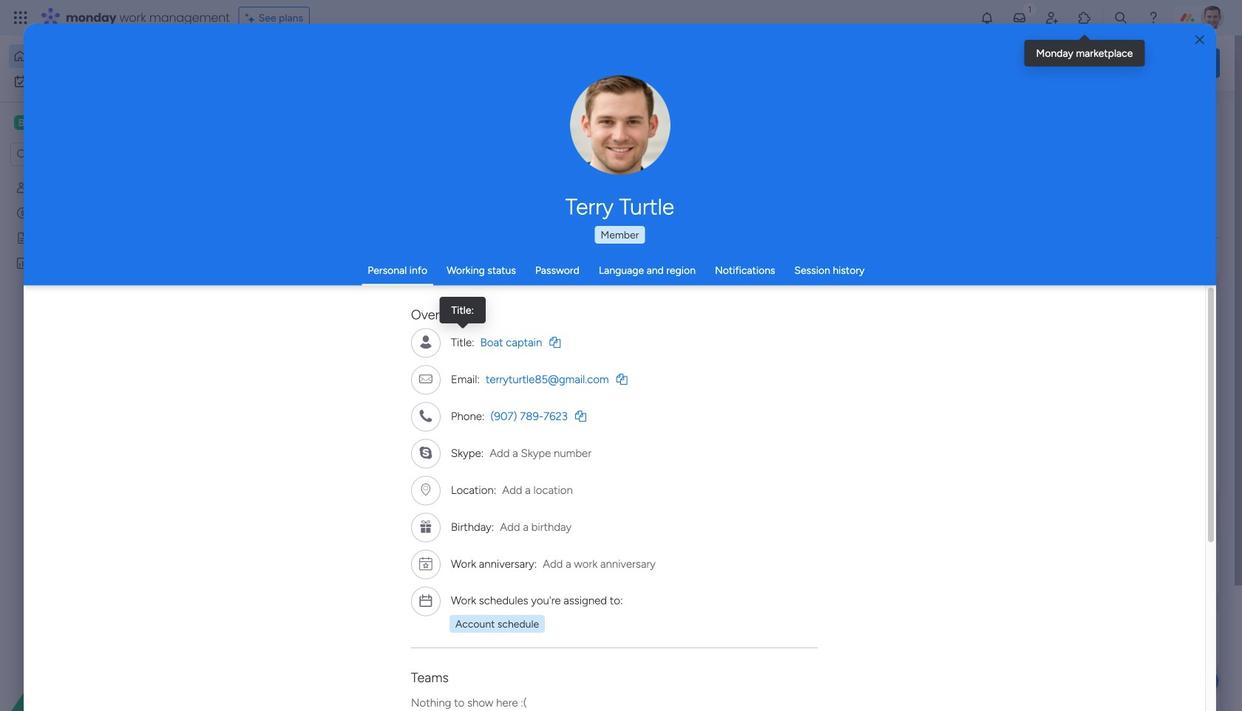 Task type: vqa. For each thing, say whether or not it's contained in the screenshot.
Notifications image
yes



Task type: describe. For each thing, give the bounding box(es) containing it.
see plans image
[[245, 9, 259, 26]]

add to favorites image
[[438, 270, 453, 285]]

remove from favorites image
[[680, 270, 695, 285]]

close image
[[1195, 35, 1204, 45]]

v2 bolt switch image
[[1125, 55, 1134, 71]]

monday marketplace image
[[1077, 10, 1092, 25]]

notifications image
[[980, 10, 994, 25]]

1 horizontal spatial copied! image
[[616, 374, 627, 385]]

update feed image
[[1012, 10, 1027, 25]]

component image
[[489, 293, 502, 306]]

templates image image
[[1011, 297, 1207, 399]]

v2 user feedback image
[[1010, 55, 1021, 72]]

1 horizontal spatial lottie animation element
[[580, 35, 995, 92]]

help image
[[1146, 10, 1161, 25]]

lottie animation image for bottommost lottie animation element
[[0, 563, 189, 712]]

getting started element
[[998, 539, 1220, 598]]

1 horizontal spatial add to favorites image
[[922, 270, 937, 285]]

1 vertical spatial lottie animation element
[[0, 563, 189, 712]]



Task type: locate. For each thing, give the bounding box(es) containing it.
1 horizontal spatial lottie animation image
[[580, 35, 995, 92]]

search everything image
[[1113, 10, 1128, 25]]

0 vertical spatial copied! image
[[616, 374, 627, 385]]

copied! image
[[550, 337, 561, 348]]

1 vertical spatial copied! image
[[575, 411, 586, 422]]

component image for add to favorites image to the right
[[730, 293, 744, 306]]

2 component image from the left
[[730, 293, 744, 306]]

terry turtle image
[[1201, 6, 1224, 30]]

list box
[[0, 173, 189, 476]]

option
[[0, 175, 189, 178]]

1 horizontal spatial component image
[[730, 293, 744, 306]]

public dashboard image
[[16, 257, 30, 271]]

help center element
[[998, 610, 1220, 669]]

1 component image from the left
[[247, 293, 260, 306]]

add to favorites image
[[922, 270, 937, 285], [438, 451, 453, 466]]

0 horizontal spatial add to favorites image
[[438, 451, 453, 466]]

component image
[[247, 293, 260, 306], [730, 293, 744, 306]]

contact sales element
[[998, 681, 1220, 712]]

0 horizontal spatial copied! image
[[575, 411, 586, 422]]

dapulse x slim image
[[1198, 107, 1215, 125]]

quick search results list box
[[228, 138, 963, 515]]

0 horizontal spatial lottie animation image
[[0, 563, 189, 712]]

0 vertical spatial add to favorites image
[[922, 270, 937, 285]]

1 vertical spatial lottie animation image
[[0, 563, 189, 712]]

lottie animation element
[[580, 35, 995, 92], [0, 563, 189, 712]]

copied! image
[[616, 374, 627, 385], [575, 411, 586, 422]]

1 vertical spatial add to favorites image
[[438, 451, 453, 466]]

0 horizontal spatial lottie animation element
[[0, 563, 189, 712]]

component image for add to favorites icon
[[247, 293, 260, 306]]

invite members image
[[1045, 10, 1059, 25]]

0 horizontal spatial component image
[[247, 293, 260, 306]]

0 vertical spatial lottie animation image
[[580, 35, 995, 92]]

lottie animation image
[[580, 35, 995, 92], [0, 563, 189, 712]]

1 image
[[1023, 1, 1036, 17]]

select product image
[[13, 10, 28, 25]]

public board image
[[16, 231, 30, 245], [247, 270, 263, 286], [489, 270, 505, 286], [730, 270, 747, 286]]

lottie animation image for lottie animation element to the right
[[580, 35, 995, 92]]

workspace image
[[14, 115, 29, 131]]

0 vertical spatial lottie animation element
[[580, 35, 995, 92]]



